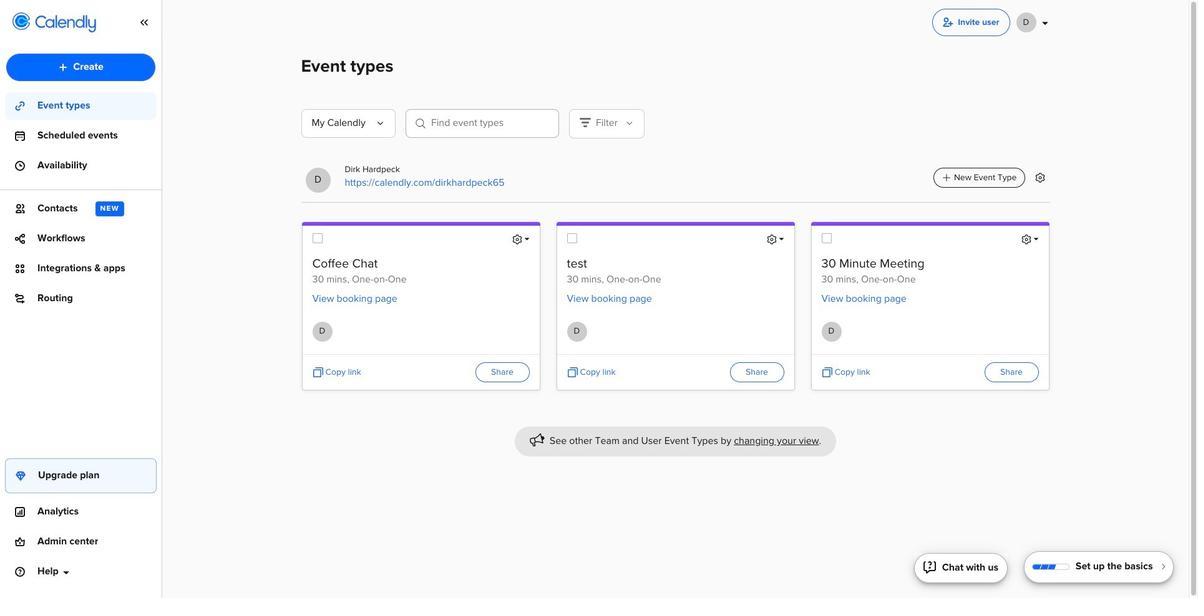 Task type: describe. For each thing, give the bounding box(es) containing it.
1 dirk hardpeck element from the left
[[312, 322, 332, 342]]

Find event types field
[[406, 109, 559, 138]]



Task type: locate. For each thing, give the bounding box(es) containing it.
main navigation element
[[0, 0, 162, 599]]

dirk hardpeck element
[[312, 322, 332, 342], [567, 322, 587, 342], [822, 322, 842, 342]]

1 horizontal spatial dirk hardpeck element
[[567, 322, 587, 342]]

None search field
[[406, 109, 559, 143]]

calendly image
[[35, 15, 96, 32]]

2 dirk hardpeck element from the left
[[567, 322, 587, 342]]

2 horizontal spatial dirk hardpeck element
[[822, 322, 842, 342]]

3 dirk hardpeck element from the left
[[822, 322, 842, 342]]

0 horizontal spatial dirk hardpeck element
[[312, 322, 332, 342]]



Task type: vqa. For each thing, say whether or not it's contained in the screenshot.
left Dirk Hardpeck element
yes



